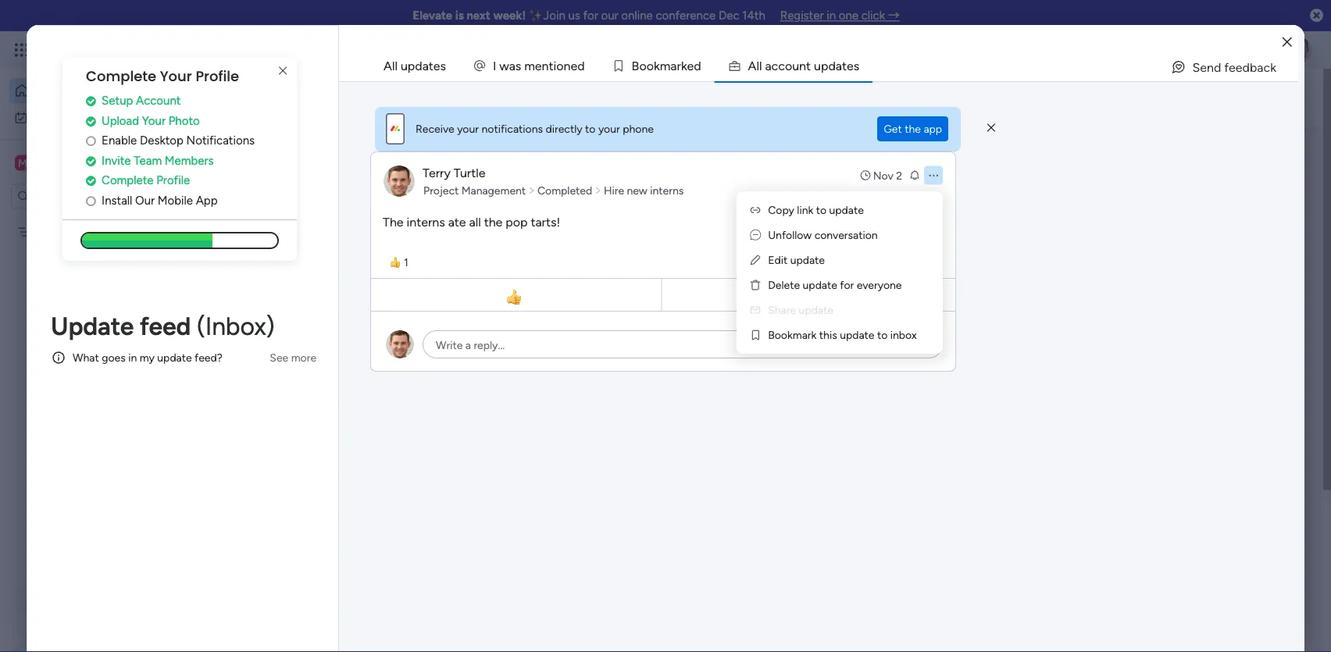 Task type: vqa. For each thing, say whether or not it's contained in the screenshot.
Nov 2
yes



Task type: describe. For each thing, give the bounding box(es) containing it.
ate
[[448, 214, 466, 229]]

get
[[884, 122, 902, 136]]

1 vertical spatial in
[[128, 351, 137, 364]]

more
[[291, 351, 316, 364]]

my
[[140, 351, 155, 364]]

1 vertical spatial the
[[484, 214, 503, 229]]

complete your profile
[[86, 66, 239, 86]]

w
[[499, 58, 509, 73]]

terry
[[423, 165, 451, 180]]

week!
[[493, 9, 526, 23]]

1 horizontal spatial for
[[840, 278, 854, 292]]

your for directly
[[598, 122, 620, 136]]

2 vertical spatial project management
[[299, 318, 420, 332]]

register in one click →
[[780, 9, 900, 23]]

our
[[601, 9, 618, 23]]

a l l a c c o u n t u p d a t e s
[[748, 58, 859, 73]]

see more button
[[263, 345, 323, 370]]

2 horizontal spatial project management
[[423, 184, 526, 197]]

complete for complete profile
[[102, 173, 154, 187]]

1 c from the left
[[771, 58, 778, 73]]

share update
[[768, 303, 833, 317]]

click
[[861, 9, 885, 23]]

1 horizontal spatial your
[[457, 122, 479, 136]]

3 o from the left
[[646, 58, 654, 73]]

1 l from the left
[[756, 58, 759, 73]]

see for see more
[[270, 351, 288, 364]]

2 s from the left
[[854, 58, 859, 73]]

feedback
[[1224, 60, 1276, 75]]

recently
[[279, 159, 336, 176]]

project inside project management list box
[[37, 225, 72, 239]]

one
[[839, 9, 858, 23]]

terry turtle link
[[423, 165, 486, 180]]

check circle image for upload
[[86, 115, 96, 127]]

project management inside list box
[[37, 225, 139, 239]]

see plans
[[273, 43, 320, 57]]

complete for complete your profile
[[86, 66, 156, 86]]

slider arrow image
[[528, 183, 535, 198]]

turtle
[[454, 165, 486, 180]]

phone
[[623, 122, 654, 136]]

0 vertical spatial feed
[[140, 311, 191, 341]]

your for profile
[[160, 66, 192, 86]]

notifications
[[186, 133, 255, 147]]

2 vertical spatial workspace
[[365, 504, 433, 521]]

inbox
[[890, 328, 917, 342]]

management for work management
[[378, 525, 447, 540]]

terry turtle image
[[1287, 37, 1312, 62]]

invite
[[102, 153, 131, 167]]

our
[[135, 193, 155, 207]]

project management list box
[[0, 216, 199, 456]]

account
[[136, 94, 181, 108]]

join
[[543, 9, 565, 23]]

reminder image
[[908, 169, 921, 181]]

my for my work
[[34, 111, 49, 124]]

tarts!
[[531, 214, 560, 229]]

0 vertical spatial workspace
[[66, 155, 128, 170]]

0 vertical spatial profile
[[196, 66, 239, 86]]

check circle image for complete
[[86, 175, 96, 187]]

1 k from the left
[[654, 58, 660, 73]]

upload your photo
[[102, 113, 200, 128]]

everyone
[[857, 278, 902, 292]]

register
[[780, 9, 824, 23]]

check circle image for invite
[[86, 155, 96, 167]]

dec
[[719, 9, 739, 23]]

update right this
[[840, 328, 874, 342]]

getting started element
[[1058, 624, 1292, 652]]

component image for work management
[[331, 526, 344, 540]]

>
[[390, 343, 396, 356]]

members
[[165, 153, 214, 167]]

edit
[[768, 253, 788, 267]]

2 n from the left
[[564, 58, 571, 73]]

recent
[[353, 99, 390, 114]]

my for my workspaces
[[279, 457, 299, 474]]

project inside project management link
[[423, 184, 459, 197]]

dapulse x slim image
[[273, 62, 292, 80]]

b o o k m a r k e d
[[632, 58, 701, 73]]

upload
[[102, 113, 139, 128]]

share
[[768, 303, 796, 317]]

1 vertical spatial workspace
[[425, 343, 478, 356]]

2 e from the left
[[571, 58, 577, 73]]

update up conversation
[[829, 203, 864, 217]]

project management link
[[421, 183, 528, 198]]

terry!
[[322, 83, 350, 96]]

tab list containing all updates
[[370, 50, 1298, 81]]

2 t from the left
[[806, 58, 811, 73]]

photo
[[168, 113, 200, 128]]

mobile
[[158, 193, 193, 207]]

nov
[[873, 169, 893, 182]]

1 vertical spatial profile
[[156, 173, 190, 187]]

0 vertical spatial to
[[585, 122, 596, 136]]

update inside menu item
[[799, 303, 833, 317]]

conference
[[656, 9, 716, 23]]

1 vertical spatial update feed (inbox)
[[279, 404, 409, 421]]

2 c from the left
[[778, 58, 785, 73]]

0 vertical spatial lottie animation element
[[616, 69, 1055, 128]]

visited
[[340, 159, 383, 176]]

0 horizontal spatial for
[[583, 9, 598, 23]]

m for a
[[660, 58, 670, 73]]

bookmark
[[768, 328, 817, 342]]

install our mobile app
[[102, 193, 218, 207]]

unfollow
[[768, 228, 812, 242]]

hire new interns link
[[601, 183, 686, 198]]

delete update for everyone image
[[749, 279, 762, 291]]

copy
[[768, 203, 794, 217]]

setup account link
[[86, 92, 297, 110]]

register in one click → link
[[780, 9, 900, 23]]

app
[[924, 122, 942, 136]]

dapulse x slim image
[[987, 121, 995, 135]]

see plans button
[[252, 38, 327, 62]]

2
[[896, 169, 902, 182]]

→
[[888, 9, 900, 23]]

0 horizontal spatial lottie animation element
[[0, 494, 199, 652]]

a right b
[[670, 58, 677, 73]]

management for work management > main workspace
[[323, 343, 387, 356]]

a right i
[[509, 58, 515, 73]]

get the app button
[[877, 116, 948, 141]]

management inside project management list box
[[75, 225, 139, 239]]

link
[[797, 203, 813, 217]]

1 horizontal spatial main workspace
[[331, 504, 433, 521]]

✨
[[529, 9, 540, 23]]

check circle image for setup
[[86, 95, 96, 107]]

1 vertical spatial main
[[399, 343, 423, 356]]

4 o from the left
[[785, 58, 792, 73]]

notifications
[[482, 122, 543, 136]]

work management > main workspace
[[296, 343, 478, 356]]

afternoon,
[[268, 83, 319, 96]]

what goes in my update feed?
[[73, 351, 222, 364]]

access
[[284, 99, 322, 114]]

lottie animation image
[[0, 494, 199, 652]]

conversation
[[814, 228, 878, 242]]

1 o from the left
[[556, 58, 564, 73]]

2 k from the left
[[681, 58, 687, 73]]

1 button
[[384, 253, 415, 272]]

2 u from the left
[[814, 58, 821, 73]]

1 horizontal spatial to
[[816, 203, 826, 217]]



Task type: locate. For each thing, give the bounding box(es) containing it.
elevate is next week! ✨ join us for our online conference dec 14th
[[413, 9, 765, 23]]

1 horizontal spatial management
[[344, 318, 420, 332]]

(inbox) down work management > main workspace
[[362, 404, 409, 421]]

management down the turtle
[[461, 184, 526, 197]]

completed link
[[535, 183, 595, 198]]

2 horizontal spatial management
[[461, 184, 526, 197]]

m
[[18, 156, 27, 170]]

1 horizontal spatial project
[[299, 318, 341, 332]]

nov 2
[[873, 169, 902, 182]]

a right a
[[765, 58, 771, 73]]

update up share update
[[803, 278, 837, 292]]

e right the p
[[847, 58, 854, 73]]

0 horizontal spatial profile
[[156, 173, 190, 187]]

2 d from the left
[[694, 58, 701, 73]]

is
[[455, 9, 464, 23]]

my workspaces
[[279, 457, 379, 474]]

update down unfollow conversation
[[790, 253, 825, 267]]

the
[[383, 214, 404, 229]]

setup account
[[102, 94, 181, 108]]

lottie animation element
[[616, 69, 1055, 128], [0, 494, 199, 652]]

reply button
[[665, 282, 952, 308]]

app
[[196, 193, 218, 207]]

unfollow conversation
[[768, 228, 878, 242]]

2 m from the left
[[660, 58, 670, 73]]

recently visited
[[279, 159, 383, 176]]

all
[[384, 58, 398, 73]]

complete profile
[[102, 173, 190, 187]]

2 vertical spatial to
[[877, 328, 888, 342]]

e
[[535, 58, 542, 73], [571, 58, 577, 73], [687, 58, 694, 73], [847, 58, 854, 73]]

2 horizontal spatial project
[[423, 184, 459, 197]]

Search in workspace field
[[33, 187, 130, 205]]

complete profile link
[[86, 172, 297, 189]]

see left more
[[270, 351, 288, 364]]

1 vertical spatial management
[[75, 225, 139, 239]]

n right i
[[564, 58, 571, 73]]

check circle image left setup
[[86, 95, 96, 107]]

work management
[[350, 525, 447, 540]]

setup
[[102, 94, 133, 108]]

check circle image up "search in workspace" field on the top left
[[86, 175, 96, 187]]

2 check circle image from the top
[[86, 175, 96, 187]]

1 vertical spatial update
[[279, 404, 326, 421]]

a right the p
[[836, 58, 842, 73]]

0 horizontal spatial n
[[542, 58, 549, 73]]

0 vertical spatial the
[[905, 122, 921, 136]]

main
[[36, 155, 63, 170], [399, 343, 423, 356], [331, 504, 361, 521]]

0 horizontal spatial m
[[524, 58, 535, 73]]

2 horizontal spatial your
[[598, 122, 620, 136]]

profile
[[196, 66, 239, 86], [156, 173, 190, 187]]

interns right new
[[650, 184, 684, 197]]

main workspace up work management
[[331, 504, 433, 521]]

1 horizontal spatial k
[[681, 58, 687, 73]]

i
[[493, 58, 496, 73]]

0 horizontal spatial the
[[484, 214, 503, 229]]

d for a l l a c c o u n t u p d a t e s
[[828, 58, 836, 73]]

0 vertical spatial project management
[[423, 184, 526, 197]]

in left "one"
[[827, 9, 836, 23]]

1 e from the left
[[535, 58, 542, 73]]

0 vertical spatial main workspace
[[36, 155, 128, 170]]

all
[[469, 214, 481, 229]]

home
[[36, 84, 66, 97]]

main down my workspaces
[[331, 504, 361, 521]]

online
[[621, 9, 653, 23]]

0 vertical spatial complete
[[86, 66, 156, 86]]

check circle image left upload
[[86, 115, 96, 127]]

l right a
[[759, 58, 762, 73]]

feed up 'what goes in my update feed?' in the left of the page
[[140, 311, 191, 341]]

complete up install
[[102, 173, 154, 187]]

1 vertical spatial my
[[279, 457, 299, 474]]

0 horizontal spatial k
[[654, 58, 660, 73]]

1 horizontal spatial project management
[[299, 318, 420, 332]]

1 horizontal spatial feed
[[330, 404, 359, 421]]

1 d from the left
[[577, 58, 585, 73]]

m left r
[[660, 58, 670, 73]]

2 horizontal spatial to
[[877, 328, 888, 342]]

1 horizontal spatial in
[[827, 9, 836, 23]]

0 vertical spatial check circle image
[[86, 115, 96, 127]]

goes
[[102, 351, 126, 364]]

component image left more
[[277, 341, 291, 355]]

management up work management > main workspace
[[344, 318, 420, 332]]

3 e from the left
[[687, 58, 694, 73]]

complete
[[86, 66, 156, 86], [102, 173, 154, 187]]

delete update for everyone
[[768, 278, 902, 292]]

project management up work management > main workspace
[[299, 318, 420, 332]]

0 vertical spatial for
[[583, 9, 598, 23]]

workspace image
[[15, 154, 30, 171]]

circle o image inside the enable desktop notifications "link"
[[86, 135, 96, 147]]

n left the p
[[799, 58, 806, 73]]

1 horizontal spatial m
[[660, 58, 670, 73]]

0 vertical spatial project
[[423, 184, 459, 197]]

1 vertical spatial management
[[323, 343, 387, 356]]

1 horizontal spatial my
[[279, 457, 299, 474]]

1 vertical spatial your
[[142, 113, 166, 128]]

1 m from the left
[[524, 58, 535, 73]]

1 t from the left
[[549, 58, 553, 73]]

t right the p
[[842, 58, 847, 73]]

check circle image
[[86, 95, 96, 107], [86, 175, 96, 187]]

l down "14th"
[[756, 58, 759, 73]]

3 t from the left
[[842, 58, 847, 73]]

0 horizontal spatial feed
[[140, 311, 191, 341]]

0 horizontal spatial update
[[51, 311, 134, 341]]

o left the p
[[785, 58, 792, 73]]

2 horizontal spatial d
[[828, 58, 836, 73]]

1 horizontal spatial profile
[[196, 66, 239, 86]]

option
[[0, 218, 199, 221]]

circle o image inside 'install our mobile app' link
[[86, 195, 96, 206]]

enable desktop notifications link
[[86, 132, 297, 149]]

0 horizontal spatial (inbox)
[[197, 311, 275, 341]]

1 vertical spatial check circle image
[[86, 175, 96, 187]]

d for i w a s m e n t i o n e d
[[577, 58, 585, 73]]

workspace selection element
[[15, 153, 130, 174]]

inbox
[[438, 99, 469, 114]]

0 horizontal spatial project management
[[37, 225, 139, 239]]

bookmark this update to inbox
[[768, 328, 917, 342]]

main workspace up "search in workspace" field on the top left
[[36, 155, 128, 170]]

your inside upload your photo link
[[142, 113, 166, 128]]

1 horizontal spatial component image
[[331, 526, 344, 540]]

check circle image
[[86, 115, 96, 127], [86, 155, 96, 167]]

remove from favorites image
[[458, 317, 473, 332]]

a right write
[[465, 339, 471, 352]]

(inbox) up feed?
[[197, 311, 275, 341]]

my work
[[34, 111, 76, 124]]

workspace up work management
[[365, 504, 433, 521]]

1 check circle image from the top
[[86, 95, 96, 107]]

completed
[[537, 184, 592, 197]]

e right r
[[687, 58, 694, 73]]

0 vertical spatial see
[[273, 43, 292, 57]]

install
[[102, 193, 132, 207]]

in left my
[[128, 351, 137, 364]]

2 vertical spatial management
[[378, 525, 447, 540]]

0 vertical spatial update
[[51, 311, 134, 341]]

0 vertical spatial management
[[461, 184, 526, 197]]

your down terry! on the top left of the page
[[325, 99, 350, 114]]

i
[[553, 58, 556, 73]]

m for e
[[524, 58, 535, 73]]

0 horizontal spatial update feed (inbox)
[[51, 311, 275, 341]]

2 vertical spatial project
[[299, 318, 341, 332]]

for up the share update menu item
[[840, 278, 854, 292]]

0 horizontal spatial to
[[585, 122, 596, 136]]

main workspace inside workspace selection element
[[36, 155, 128, 170]]

workspaces
[[496, 99, 563, 114], [302, 457, 379, 474]]

component image for work management > main workspace
[[277, 341, 291, 355]]

1 vertical spatial complete
[[102, 173, 154, 187]]

d right i
[[577, 58, 585, 73]]

delete
[[768, 278, 800, 292]]

1 vertical spatial component image
[[331, 526, 344, 540]]

slider arrow image
[[595, 183, 601, 198]]

0 vertical spatial check circle image
[[86, 95, 96, 107]]

the right get
[[905, 122, 921, 136]]

1 s from the left
[[515, 58, 521, 73]]

copy link to update image
[[749, 204, 762, 216]]

s right the w
[[515, 58, 521, 73]]

1 vertical spatial main workspace
[[331, 504, 433, 521]]

2 horizontal spatial n
[[799, 58, 806, 73]]

e left i
[[535, 58, 542, 73]]

1 vertical spatial check circle image
[[86, 155, 96, 167]]

p
[[821, 58, 828, 73]]

close image
[[1282, 37, 1292, 48]]

main right > on the left bottom
[[399, 343, 423, 356]]

u left the p
[[792, 58, 799, 73]]

for right 'us'
[[583, 9, 598, 23]]

send
[[1192, 60, 1221, 75]]

update up the what
[[51, 311, 134, 341]]

project management down the turtle
[[423, 184, 526, 197]]

options image
[[927, 169, 940, 182]]

your inside good afternoon, terry! quickly access your recent boards, inbox and workspaces
[[325, 99, 350, 114]]

management
[[158, 41, 243, 59], [323, 343, 387, 356], [378, 525, 447, 540]]

to left inbox
[[877, 328, 888, 342]]

reply
[[802, 287, 833, 302]]

0 horizontal spatial my
[[34, 111, 49, 124]]

check circle image inside the 'complete profile' link
[[86, 175, 96, 187]]

2 circle o image from the top
[[86, 195, 96, 206]]

us
[[568, 9, 580, 23]]

management down install
[[75, 225, 139, 239]]

2 check circle image from the top
[[86, 155, 96, 167]]

1 vertical spatial interns
[[407, 214, 445, 229]]

update feed (inbox) up my workspaces
[[279, 404, 409, 421]]

1 horizontal spatial interns
[[650, 184, 684, 197]]

team
[[134, 153, 162, 167]]

1 vertical spatial to
[[816, 203, 826, 217]]

1 vertical spatial for
[[840, 278, 854, 292]]

check circle image inside upload your photo link
[[86, 115, 96, 127]]

update down more
[[279, 404, 326, 421]]

your for quickly
[[325, 99, 350, 114]]

1 vertical spatial workspaces
[[302, 457, 379, 474]]

d down register in one click → link
[[828, 58, 836, 73]]

pop
[[506, 214, 528, 229]]

v2 unfollow image
[[750, 228, 761, 242]]

complete up setup
[[86, 66, 156, 86]]

install our mobile app link
[[86, 192, 297, 209]]

main inside workspace selection element
[[36, 155, 63, 170]]

m left i
[[524, 58, 535, 73]]

select product image
[[14, 42, 30, 58]]

for
[[583, 9, 598, 23], [840, 278, 854, 292]]

work inside button
[[52, 111, 76, 124]]

component image left work management
[[331, 526, 344, 540]]

t
[[549, 58, 553, 73], [806, 58, 811, 73], [842, 58, 847, 73]]

2 horizontal spatial main
[[399, 343, 423, 356]]

the right all
[[484, 214, 503, 229]]

project down terry
[[423, 184, 459, 197]]

update
[[829, 203, 864, 217], [790, 253, 825, 267], [803, 278, 837, 292], [799, 303, 833, 317], [840, 328, 874, 342], [157, 351, 192, 364]]

project management down "search in workspace" field on the top left
[[37, 225, 139, 239]]

main right workspace icon at the left
[[36, 155, 63, 170]]

my
[[34, 111, 49, 124], [279, 457, 299, 474]]

desktop
[[140, 133, 183, 147]]

1 check circle image from the top
[[86, 115, 96, 127]]

0 vertical spatial management
[[158, 41, 243, 59]]

project up more
[[299, 318, 341, 332]]

o left r
[[639, 58, 646, 73]]

your up the setup account link
[[160, 66, 192, 86]]

feed up my workspaces
[[330, 404, 359, 421]]

share update image
[[749, 304, 762, 316]]

hire new interns
[[604, 184, 684, 197]]

component image
[[277, 341, 291, 355], [331, 526, 344, 540]]

2 vertical spatial management
[[344, 318, 420, 332]]

circle o image for enable
[[86, 135, 96, 147]]

tab list
[[370, 50, 1298, 81]]

boards,
[[393, 99, 435, 114]]

0 horizontal spatial u
[[792, 58, 799, 73]]

1 horizontal spatial the
[[905, 122, 921, 136]]

work
[[126, 41, 154, 59], [52, 111, 76, 124], [296, 343, 320, 356], [350, 525, 375, 540]]

terry turtle
[[423, 165, 486, 180]]

see for see plans
[[273, 43, 292, 57]]

feed?
[[195, 351, 222, 364]]

your for photo
[[142, 113, 166, 128]]

to right directly
[[585, 122, 596, 136]]

t left the p
[[806, 58, 811, 73]]

1 horizontal spatial s
[[854, 58, 859, 73]]

1 horizontal spatial workspaces
[[496, 99, 563, 114]]

good afternoon, terry! quickly access your recent boards, inbox and workspaces
[[238, 83, 563, 114]]

2 horizontal spatial t
[[842, 58, 847, 73]]

1 horizontal spatial update
[[279, 404, 326, 421]]

interns left ate
[[407, 214, 445, 229]]

circle o image left install
[[86, 195, 96, 206]]

all updates
[[384, 58, 446, 73]]

1 vertical spatial (inbox)
[[362, 404, 409, 421]]

a
[[748, 58, 756, 73]]

3 n from the left
[[799, 58, 806, 73]]

3 d from the left
[[828, 58, 836, 73]]

2 l from the left
[[759, 58, 762, 73]]

0 horizontal spatial component image
[[277, 341, 291, 355]]

workspace down remove from favorites image
[[425, 343, 478, 356]]

nov 2 link
[[859, 168, 902, 183]]

0 horizontal spatial s
[[515, 58, 521, 73]]

share update menu item
[[749, 301, 930, 319]]

r
[[677, 58, 681, 73]]

0 vertical spatial circle o image
[[86, 135, 96, 147]]

invite team members link
[[86, 152, 297, 169]]

1 u from the left
[[792, 58, 799, 73]]

1 vertical spatial feed
[[330, 404, 359, 421]]

the inside button
[[905, 122, 921, 136]]

1 n from the left
[[542, 58, 549, 73]]

s right the p
[[854, 58, 859, 73]]

workspace down enable
[[66, 155, 128, 170]]

0 vertical spatial in
[[827, 9, 836, 23]]

see up dapulse x slim image
[[273, 43, 292, 57]]

circle o image down my work button
[[86, 135, 96, 147]]

0 horizontal spatial main
[[36, 155, 63, 170]]

bookmark this update to inbox image
[[749, 329, 762, 341]]

update
[[51, 311, 134, 341], [279, 404, 326, 421]]

the
[[905, 122, 921, 136], [484, 214, 503, 229]]

enable
[[102, 133, 137, 147]]

u
[[792, 58, 799, 73], [814, 58, 821, 73]]

d right r
[[694, 58, 701, 73]]

see more
[[270, 351, 316, 364]]

management inside project management link
[[461, 184, 526, 197]]

1 vertical spatial project management
[[37, 225, 139, 239]]

check circle image inside the setup account link
[[86, 95, 96, 107]]

1 horizontal spatial main
[[331, 504, 361, 521]]

your down account
[[142, 113, 166, 128]]

u down register
[[814, 58, 821, 73]]

1 horizontal spatial t
[[806, 58, 811, 73]]

b
[[632, 58, 639, 73]]

directly
[[546, 122, 582, 136]]

2 o from the left
[[639, 58, 646, 73]]

all updates link
[[371, 51, 459, 80]]

n left i
[[542, 58, 549, 73]]

workspace
[[66, 155, 128, 170], [425, 343, 478, 356], [365, 504, 433, 521]]

invite team members
[[102, 153, 214, 167]]

1 vertical spatial circle o image
[[86, 195, 96, 206]]

update feed (inbox) up 'what goes in my update feed?' in the left of the page
[[51, 311, 275, 341]]

0 vertical spatial your
[[160, 66, 192, 86]]

copy link to update
[[768, 203, 864, 217]]

monday
[[70, 41, 123, 59]]

1
[[404, 256, 408, 269]]

your left 'phone'
[[598, 122, 620, 136]]

project down "search in workspace" field on the top left
[[37, 225, 72, 239]]

what
[[73, 351, 99, 364]]

0 vertical spatial workspaces
[[496, 99, 563, 114]]

profile up mobile
[[156, 173, 190, 187]]

reply...
[[474, 339, 505, 352]]

0 horizontal spatial your
[[325, 99, 350, 114]]

edit update image
[[749, 254, 762, 266]]

workspaces inside good afternoon, terry! quickly access your recent boards, inbox and workspaces
[[496, 99, 563, 114]]

your down and
[[457, 122, 479, 136]]

circle o image for install
[[86, 195, 96, 206]]

1 horizontal spatial (inbox)
[[362, 404, 409, 421]]

profile up the setup account link
[[196, 66, 239, 86]]

elevate
[[413, 9, 452, 23]]

to right link
[[816, 203, 826, 217]]

o down join
[[556, 58, 564, 73]]

get the app
[[884, 122, 942, 136]]

0 vertical spatial component image
[[277, 341, 291, 355]]

1 circle o image from the top
[[86, 135, 96, 147]]

check circle image inside invite team members link
[[86, 155, 96, 167]]

d
[[577, 58, 585, 73], [694, 58, 701, 73], [828, 58, 836, 73]]

0 horizontal spatial interns
[[407, 214, 445, 229]]

check circle image left invite
[[86, 155, 96, 167]]

circle o image
[[86, 135, 96, 147], [86, 195, 96, 206]]

1 horizontal spatial lottie animation element
[[616, 69, 1055, 128]]

update right my
[[157, 351, 192, 364]]

t right the w
[[549, 58, 553, 73]]

update down the reply
[[799, 303, 833, 317]]

my inside button
[[34, 111, 49, 124]]

o right b
[[646, 58, 654, 73]]

0 horizontal spatial project
[[37, 225, 72, 239]]

4 e from the left
[[847, 58, 854, 73]]

e right i
[[571, 58, 577, 73]]

receive
[[416, 122, 454, 136]]



